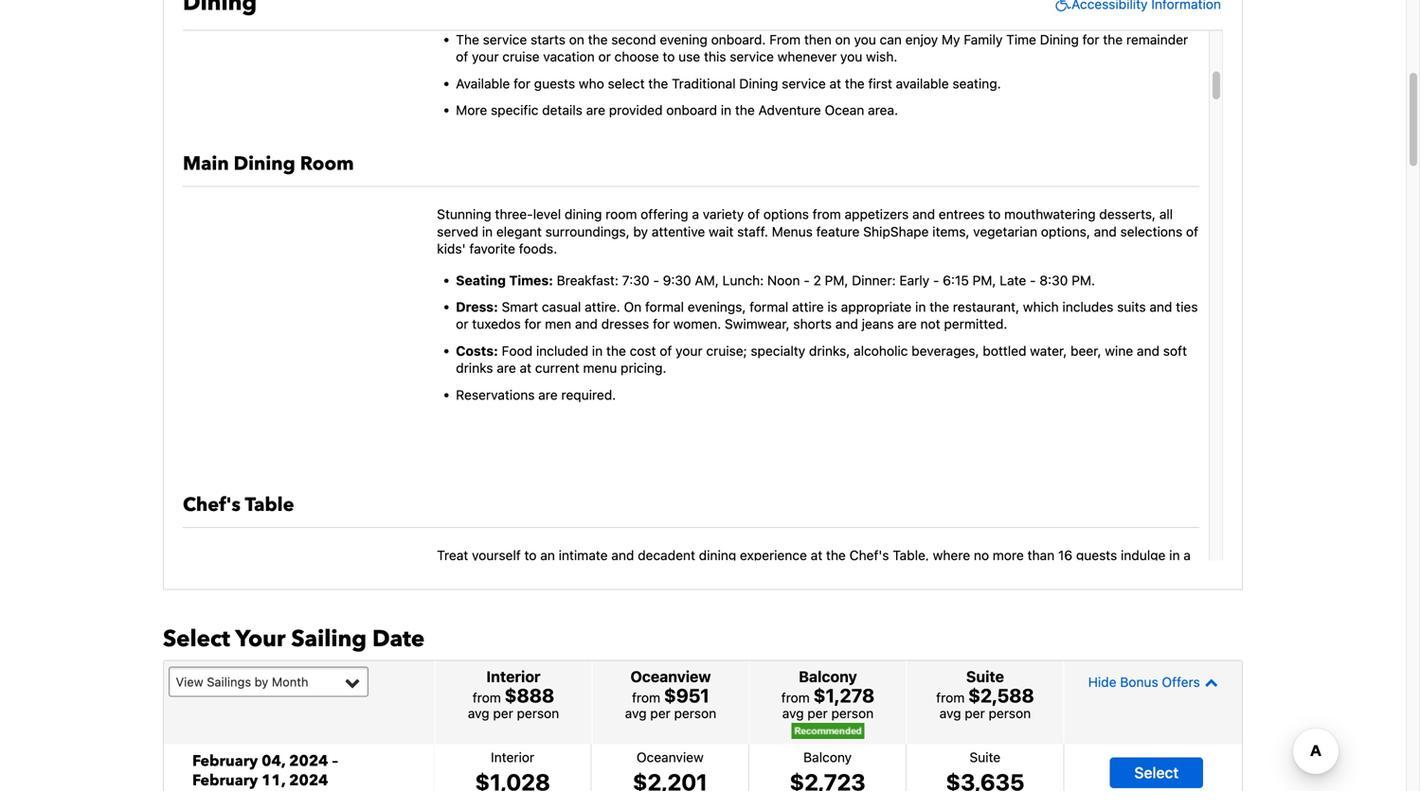 Task type: locate. For each thing, give the bounding box(es) containing it.
to left an
[[524, 548, 537, 564]]

0 horizontal spatial chef's
[[183, 493, 241, 519]]

from inside interior from $888 avg per person
[[473, 690, 501, 706]]

1 vertical spatial guests
[[1076, 548, 1117, 564]]

0 vertical spatial select
[[163, 624, 230, 655]]

and left soft
[[1137, 343, 1160, 359]]

0 horizontal spatial by
[[255, 675, 268, 689]]

guests inside 'treat yourself to an intimate and decadent dining experience at the chef's table, where no more than 16 guests indulge in a five-course, gourmet meal paired with fine wine and presented by the executive chef.'
[[1076, 548, 1117, 564]]

- right 7:30
[[653, 273, 659, 288]]

wine right fine
[[700, 565, 728, 581]]

0 vertical spatial to
[[663, 49, 675, 65]]

appetizers
[[845, 207, 909, 222]]

1 vertical spatial you
[[840, 49, 862, 65]]

-
[[653, 273, 659, 288], [804, 273, 810, 288], [933, 273, 939, 288], [1030, 273, 1036, 288]]

and down attire. at the left top
[[575, 317, 598, 332]]

seating.
[[952, 76, 1001, 91]]

- left 6:15
[[933, 273, 939, 288]]

0 vertical spatial oceanview
[[630, 668, 711, 686]]

person inside oceanview from $951 avg per person
[[674, 706, 716, 722]]

where
[[933, 548, 970, 564]]

or inside smart casual attire. on formal evenings, formal attire is appropriate in the restaurant, which includes suits and ties or tuxedos for men and dresses for women. swimwear, shorts and jeans are not permitted.
[[456, 317, 469, 332]]

1 vertical spatial chef's
[[849, 548, 889, 564]]

starts
[[531, 32, 566, 47]]

and down desserts,
[[1094, 224, 1117, 240]]

1 horizontal spatial by
[[633, 224, 648, 240]]

1 horizontal spatial chef's
[[849, 548, 889, 564]]

suite inside suite from $2,588 avg per person
[[966, 668, 1004, 686]]

by
[[633, 224, 648, 240], [824, 565, 838, 581], [255, 675, 268, 689]]

at inside 'treat yourself to an intimate and decadent dining experience at the chef's table, where no more than 16 guests indulge in a five-course, gourmet meal paired with fine wine and presented by the executive chef.'
[[811, 548, 822, 564]]

at up ocean
[[829, 76, 841, 91]]

avg left $2,588
[[940, 706, 961, 722]]

dining right decadent
[[699, 548, 736, 564]]

swimwear,
[[725, 317, 790, 332]]

from inside suite from $2,588 avg per person
[[936, 690, 965, 706]]

to left use at the top left
[[663, 49, 675, 65]]

avg left $888
[[468, 706, 489, 722]]

avg inside balcony from $1,278 avg per person
[[782, 706, 804, 722]]

select link
[[1110, 758, 1203, 789]]

suite for suite from $2,588 avg per person
[[966, 668, 1004, 686]]

or down dress:
[[456, 317, 469, 332]]

are down the food on the left top of page
[[497, 361, 516, 376]]

suite
[[966, 668, 1004, 686], [970, 750, 1001, 766]]

hide bonus offers link
[[1069, 666, 1237, 699]]

dining up adventure
[[739, 76, 778, 91]]

2024
[[289, 752, 328, 772]]

0 horizontal spatial or
[[456, 317, 469, 332]]

dining inside 'treat yourself to an intimate and decadent dining experience at the chef's table, where no more than 16 guests indulge in a five-course, gourmet meal paired with fine wine and presented by the executive chef.'
[[699, 548, 736, 564]]

1 horizontal spatial at
[[811, 548, 822, 564]]

vegetarian
[[973, 224, 1037, 240]]

select for select
[[1134, 764, 1179, 782]]

1 vertical spatial suite
[[970, 750, 1001, 766]]

avg left $951
[[625, 706, 647, 722]]

by right presented
[[824, 565, 838, 581]]

per for $2,588
[[965, 706, 985, 722]]

for left remainder
[[1082, 32, 1099, 47]]

dining up surroundings,
[[565, 207, 602, 222]]

the left remainder
[[1103, 32, 1123, 47]]

2 vertical spatial to
[[524, 548, 537, 564]]

guests up the details
[[534, 76, 575, 91]]

seating times: breakfast: 7:30 - 9:30 am, lunch: noon - 2 pm, dinner: early - 6:15 pm, late - 8:30 pm.
[[456, 273, 1095, 288]]

by down room
[[633, 224, 648, 240]]

favorite
[[469, 241, 515, 257]]

0 vertical spatial your
[[472, 49, 499, 65]]

lunch:
[[722, 273, 764, 288]]

guests
[[534, 76, 575, 91], [1076, 548, 1117, 564]]

0 vertical spatial a
[[692, 207, 699, 222]]

0 horizontal spatial pm,
[[825, 273, 848, 288]]

dining down wheelchair icon
[[1040, 32, 1079, 47]]

in down available for guests who select the traditional dining service at the first available seating.
[[721, 102, 732, 118]]

on right then
[[835, 32, 850, 47]]

1 vertical spatial balcony
[[803, 750, 852, 766]]

2 vertical spatial service
[[782, 76, 826, 91]]

avg up recommended image
[[782, 706, 804, 722]]

1 horizontal spatial to
[[663, 49, 675, 65]]

0 vertical spatial chef's
[[183, 493, 241, 519]]

from up recommended image
[[781, 690, 810, 706]]

from inside oceanview from $951 avg per person
[[632, 690, 660, 706]]

person for $951
[[674, 706, 716, 722]]

feature
[[816, 224, 860, 240]]

your inside food included in the cost of your cruise; specialty drinks, alcoholic beverages, bottled water, beer, wine and soft drinks are at current menu pricing.
[[676, 343, 703, 359]]

wine
[[1105, 343, 1133, 359], [700, 565, 728, 581]]

0 horizontal spatial a
[[692, 207, 699, 222]]

1 vertical spatial or
[[456, 317, 469, 332]]

at inside food included in the cost of your cruise; specialty drinks, alcoholic beverages, bottled water, beer, wine and soft drinks are at current menu pricing.
[[520, 361, 532, 376]]

your down the
[[472, 49, 499, 65]]

select down the 'hide bonus offers' link
[[1134, 764, 1179, 782]]

1 person from the left
[[517, 706, 559, 722]]

wait
[[709, 224, 734, 240]]

from up feature
[[813, 207, 841, 222]]

0 horizontal spatial select
[[163, 624, 230, 655]]

2 formal from the left
[[750, 299, 788, 315]]

the down available for guests who select the traditional dining service at the first available seating.
[[735, 102, 755, 118]]

pm, right 2
[[825, 273, 848, 288]]

2 horizontal spatial at
[[829, 76, 841, 91]]

appropriate
[[841, 299, 912, 315]]

0 vertical spatial wine
[[1105, 343, 1133, 359]]

oceanview inside oceanview from $951 avg per person
[[630, 668, 711, 686]]

guests right 16 at the bottom
[[1076, 548, 1117, 564]]

are left not
[[897, 317, 917, 332]]

time
[[1006, 32, 1036, 47]]

alcoholic
[[854, 343, 908, 359]]

from left $2,588
[[936, 690, 965, 706]]

hide
[[1088, 675, 1116, 690]]

per inside suite from $2,588 avg per person
[[965, 706, 985, 722]]

0 vertical spatial interior
[[486, 668, 541, 686]]

4 per from the left
[[965, 706, 985, 722]]

1 vertical spatial wine
[[700, 565, 728, 581]]

person inside suite from $2,588 avg per person
[[989, 706, 1031, 722]]

service up cruise
[[483, 32, 527, 47]]

for down cruise
[[514, 76, 530, 91]]

the service starts on the second evening onboard. from then on you can enjoy my family time dining for the remainder of your cruise vacation or choose to use this service whenever you wish.
[[456, 32, 1188, 65]]

the
[[588, 32, 608, 47], [1103, 32, 1123, 47], [648, 76, 668, 91], [845, 76, 865, 91], [735, 102, 755, 118], [930, 299, 949, 315], [606, 343, 626, 359], [826, 548, 846, 564], [842, 565, 862, 581]]

select for select your sailing date
[[163, 624, 230, 655]]

formal up the swimwear,
[[750, 299, 788, 315]]

foods.
[[519, 241, 557, 257]]

formal down 9:30
[[645, 299, 684, 315]]

from left $888
[[473, 690, 501, 706]]

avg inside interior from $888 avg per person
[[468, 706, 489, 722]]

balcony up recommended image
[[799, 668, 857, 686]]

of
[[456, 49, 468, 65], [747, 207, 760, 222], [1186, 224, 1198, 240], [660, 343, 672, 359]]

1 vertical spatial dining
[[699, 548, 736, 564]]

by inside 'treat yourself to an intimate and decadent dining experience at the chef's table, where no more than 16 guests indulge in a five-course, gourmet meal paired with fine wine and presented by the executive chef.'
[[824, 565, 838, 581]]

1 vertical spatial a
[[1184, 548, 1191, 564]]

0 horizontal spatial your
[[472, 49, 499, 65]]

executive
[[865, 565, 924, 581]]

1 horizontal spatial formal
[[750, 299, 788, 315]]

from inside balcony from $1,278 avg per person
[[781, 690, 810, 706]]

9:30
[[663, 273, 691, 288]]

service down whenever
[[782, 76, 826, 91]]

chef's inside 'treat yourself to an intimate and decadent dining experience at the chef's table, where no more than 16 guests indulge in a five-course, gourmet meal paired with fine wine and presented by the executive chef.'
[[849, 548, 889, 564]]

interior
[[486, 668, 541, 686], [491, 750, 534, 766]]

1 vertical spatial by
[[824, 565, 838, 581]]

a right indulge
[[1184, 548, 1191, 564]]

0 vertical spatial by
[[633, 224, 648, 240]]

with
[[644, 565, 670, 581]]

1 horizontal spatial or
[[598, 49, 611, 65]]

0 vertical spatial guests
[[534, 76, 575, 91]]

from
[[813, 207, 841, 222], [473, 690, 501, 706], [632, 690, 660, 706], [781, 690, 810, 706], [936, 690, 965, 706]]

by left month
[[255, 675, 268, 689]]

2 avg from the left
[[625, 706, 647, 722]]

main dining room
[[183, 151, 354, 177]]

4 avg from the left
[[940, 706, 961, 722]]

early
[[899, 273, 930, 288]]

3 per from the left
[[807, 706, 828, 722]]

2 horizontal spatial dining
[[1040, 32, 1079, 47]]

interior inside interior from $888 avg per person
[[486, 668, 541, 686]]

of right cost
[[660, 343, 672, 359]]

view sailings by month
[[176, 675, 308, 689]]

view
[[176, 675, 203, 689]]

3 avg from the left
[[782, 706, 804, 722]]

per inside oceanview from $951 avg per person
[[650, 706, 671, 722]]

offers
[[1162, 675, 1200, 690]]

wine right beer,
[[1105, 343, 1133, 359]]

chef's left table
[[183, 493, 241, 519]]

dining right main
[[234, 151, 295, 177]]

are
[[586, 102, 605, 118], [897, 317, 917, 332], [497, 361, 516, 376], [538, 387, 558, 403]]

1 horizontal spatial service
[[730, 49, 774, 65]]

0 vertical spatial you
[[854, 32, 876, 47]]

your down women.
[[676, 343, 703, 359]]

on up vacation
[[569, 32, 584, 47]]

in up the menu
[[592, 343, 603, 359]]

current
[[535, 361, 579, 376]]

mouthwatering
[[1004, 207, 1096, 222]]

water,
[[1030, 343, 1067, 359]]

the up vacation
[[588, 32, 608, 47]]

per inside interior from $888 avg per person
[[493, 706, 513, 722]]

dining inside the stunning three-level dining room offering a variety of options from appetizers and entrees to mouthwatering desserts, all served in elegant surroundings, by attentive wait staff. menus feature shipshape items, vegetarian options, and selections of kids' favorite foods.
[[565, 207, 602, 222]]

0 vertical spatial dining
[[1040, 32, 1079, 47]]

hide bonus offers
[[1088, 675, 1200, 690]]

of down the
[[456, 49, 468, 65]]

at down the food on the left top of page
[[520, 361, 532, 376]]

3 - from the left
[[933, 273, 939, 288]]

per for $951
[[650, 706, 671, 722]]

select up view on the bottom left
[[163, 624, 230, 655]]

oceanview for oceanview
[[637, 750, 704, 766]]

0 horizontal spatial service
[[483, 32, 527, 47]]

1 vertical spatial dining
[[739, 76, 778, 91]]

1 horizontal spatial dining
[[739, 76, 778, 91]]

0 horizontal spatial dining
[[565, 207, 602, 222]]

the left the executive
[[842, 565, 862, 581]]

from inside the stunning three-level dining room offering a variety of options from appetizers and entrees to mouthwatering desserts, all served in elegant surroundings, by attentive wait staff. menus feature shipshape items, vegetarian options, and selections of kids' favorite foods.
[[813, 207, 841, 222]]

1 horizontal spatial select
[[1134, 764, 1179, 782]]

2 horizontal spatial service
[[782, 76, 826, 91]]

available for guests who select the traditional dining service at the first available seating.
[[456, 76, 1001, 91]]

2 horizontal spatial by
[[824, 565, 838, 581]]

1 horizontal spatial guests
[[1076, 548, 1117, 564]]

2 person from the left
[[674, 706, 716, 722]]

items,
[[932, 224, 970, 240]]

area.
[[868, 102, 898, 118]]

0 horizontal spatial guests
[[534, 76, 575, 91]]

avg
[[468, 706, 489, 722], [625, 706, 647, 722], [782, 706, 804, 722], [940, 706, 961, 722]]

1 vertical spatial at
[[520, 361, 532, 376]]

and down is
[[835, 317, 858, 332]]

4 person from the left
[[989, 706, 1031, 722]]

- left 2
[[804, 273, 810, 288]]

noon
[[767, 273, 800, 288]]

in right indulge
[[1169, 548, 1180, 564]]

from for $1,278
[[781, 690, 810, 706]]

on
[[624, 299, 642, 315]]

of right selections
[[1186, 224, 1198, 240]]

from for $2,588
[[936, 690, 965, 706]]

- right late
[[1030, 273, 1036, 288]]

avg for $2,588
[[940, 706, 961, 722]]

by inside the stunning three-level dining room offering a variety of options from appetizers and entrees to mouthwatering desserts, all served in elegant surroundings, by attentive wait staff. menus feature shipshape items, vegetarian options, and selections of kids' favorite foods.
[[633, 224, 648, 240]]

2 vertical spatial by
[[255, 675, 268, 689]]

1 horizontal spatial pm,
[[973, 273, 996, 288]]

in up not
[[915, 299, 926, 315]]

formal
[[645, 299, 684, 315], [750, 299, 788, 315]]

seating
[[456, 273, 506, 288]]

avg inside suite from $2,588 avg per person
[[940, 706, 961, 722]]

at up presented
[[811, 548, 822, 564]]

not
[[920, 317, 940, 332]]

2 vertical spatial at
[[811, 548, 822, 564]]

balcony down recommended image
[[803, 750, 852, 766]]

4 - from the left
[[1030, 273, 1036, 288]]

1 vertical spatial service
[[730, 49, 774, 65]]

for inside the service starts on the second evening onboard. from then on you can enjoy my family time dining for the remainder of your cruise vacation or choose to use this service whenever you wish.
[[1082, 32, 1099, 47]]

chef's up the executive
[[849, 548, 889, 564]]

you
[[854, 32, 876, 47], [840, 49, 862, 65]]

0 vertical spatial at
[[829, 76, 841, 91]]

shorts
[[793, 317, 832, 332]]

the up the menu
[[606, 343, 626, 359]]

the up not
[[930, 299, 949, 315]]

wine inside 'treat yourself to an intimate and decadent dining experience at the chef's table, where no more than 16 guests indulge in a five-course, gourmet meal paired with fine wine and presented by the executive chef.'
[[700, 565, 728, 581]]

chef.
[[928, 565, 960, 581]]

pm, up restaurant,
[[973, 273, 996, 288]]

three-
[[495, 207, 533, 222]]

1 vertical spatial your
[[676, 343, 703, 359]]

table,
[[893, 548, 929, 564]]

1 horizontal spatial your
[[676, 343, 703, 359]]

date
[[372, 624, 425, 655]]

service down onboard.
[[730, 49, 774, 65]]

five-
[[437, 565, 465, 581]]

casual
[[542, 299, 581, 315]]

1 horizontal spatial on
[[835, 32, 850, 47]]

per inside balcony from $1,278 avg per person
[[807, 706, 828, 722]]

oceanview
[[630, 668, 711, 686], [637, 750, 704, 766]]

tuxedos
[[472, 317, 521, 332]]

balcony
[[799, 668, 857, 686], [803, 750, 852, 766]]

intimate
[[559, 548, 608, 564]]

3 person from the left
[[831, 706, 874, 722]]

person inside balcony from $1,278 avg per person
[[831, 706, 874, 722]]

to
[[663, 49, 675, 65], [988, 207, 1001, 222], [524, 548, 537, 564]]

balcony inside balcony from $1,278 avg per person
[[799, 668, 857, 686]]

1 avg from the left
[[468, 706, 489, 722]]

0 vertical spatial balcony
[[799, 668, 857, 686]]

you left wish.
[[840, 49, 862, 65]]

0 horizontal spatial formal
[[645, 299, 684, 315]]

1 vertical spatial select
[[1134, 764, 1179, 782]]

room
[[606, 207, 637, 222]]

a up 'attentive'
[[692, 207, 699, 222]]

0 vertical spatial dining
[[565, 207, 602, 222]]

1 horizontal spatial dining
[[699, 548, 736, 564]]

0 horizontal spatial wine
[[700, 565, 728, 581]]

2 vertical spatial dining
[[234, 151, 295, 177]]

1 per from the left
[[493, 706, 513, 722]]

1 horizontal spatial wine
[[1105, 343, 1133, 359]]

costs:
[[456, 343, 498, 359]]

desserts,
[[1099, 207, 1156, 222]]

0 horizontal spatial on
[[569, 32, 584, 47]]

per for $888
[[493, 706, 513, 722]]

from for $888
[[473, 690, 501, 706]]

1 vertical spatial oceanview
[[637, 750, 704, 766]]

dining inside the service starts on the second evening onboard. from then on you can enjoy my family time dining for the remainder of your cruise vacation or choose to use this service whenever you wish.
[[1040, 32, 1079, 47]]

avg inside oceanview from $951 avg per person
[[625, 706, 647, 722]]

from for $951
[[632, 690, 660, 706]]

from left $951
[[632, 690, 660, 706]]

suite for suite
[[970, 750, 1001, 766]]

then
[[804, 32, 832, 47]]

shipshape
[[863, 224, 929, 240]]

0 vertical spatial suite
[[966, 668, 1004, 686]]

person inside interior from $888 avg per person
[[517, 706, 559, 722]]

1 horizontal spatial a
[[1184, 548, 1191, 564]]

dining
[[1040, 32, 1079, 47], [739, 76, 778, 91], [234, 151, 295, 177]]

1 vertical spatial to
[[988, 207, 1001, 222]]

2 horizontal spatial to
[[988, 207, 1001, 222]]

0 horizontal spatial at
[[520, 361, 532, 376]]

reservations
[[456, 387, 535, 403]]

you up wish.
[[854, 32, 876, 47]]

of inside food included in the cost of your cruise; specialty drinks, alcoholic beverages, bottled water, beer, wine and soft drinks are at current menu pricing.
[[660, 343, 672, 359]]

ties
[[1176, 299, 1198, 315]]

reservations are required.
[[456, 387, 616, 403]]

2 - from the left
[[804, 273, 810, 288]]

in up favorite
[[482, 224, 493, 240]]

1 vertical spatial interior
[[491, 750, 534, 766]]

0 vertical spatial or
[[598, 49, 611, 65]]

and up paired
[[611, 548, 634, 564]]

0 horizontal spatial to
[[524, 548, 537, 564]]

to up vegetarian at the right of page
[[988, 207, 1001, 222]]

2 per from the left
[[650, 706, 671, 722]]

or up the who
[[598, 49, 611, 65]]



Task type: describe. For each thing, give the bounding box(es) containing it.
to inside 'treat yourself to an intimate and decadent dining experience at the chef's table, where no more than 16 guests indulge in a five-course, gourmet meal paired with fine wine and presented by the executive chef.'
[[524, 548, 537, 564]]

suite from $2,588 avg per person
[[936, 668, 1034, 722]]

the inside food included in the cost of your cruise; specialty drinks, alcoholic beverages, bottled water, beer, wine and soft drinks are at current menu pricing.
[[606, 343, 626, 359]]

selections
[[1120, 224, 1182, 240]]

0 vertical spatial service
[[483, 32, 527, 47]]

wheelchair image
[[1051, 0, 1072, 13]]

to inside the service starts on the second evening onboard. from then on you can enjoy my family time dining for the remainder of your cruise vacation or choose to use this service whenever you wish.
[[663, 49, 675, 65]]

traditional
[[672, 76, 736, 91]]

pm.
[[1072, 273, 1095, 288]]

wine inside food included in the cost of your cruise; specialty drinks, alcoholic beverages, bottled water, beer, wine and soft drinks are at current menu pricing.
[[1105, 343, 1133, 359]]

per for $1,278
[[807, 706, 828, 722]]

and left ties
[[1150, 299, 1172, 315]]

the inside smart casual attire. on formal evenings, formal attire is appropriate in the restaurant, which includes suits and ties or tuxedos for men and dresses for women. swimwear, shorts and jeans are not permitted.
[[930, 299, 949, 315]]

chevron up image
[[1200, 676, 1218, 689]]

late
[[1000, 273, 1026, 288]]

your inside the service starts on the second evening onboard. from then on you can enjoy my family time dining for the remainder of your cruise vacation or choose to use this service whenever you wish.
[[472, 49, 499, 65]]

smart casual attire. on formal evenings, formal attire is appropriate in the restaurant, which includes suits and ties or tuxedos for men and dresses for women. swimwear, shorts and jeans are not permitted.
[[456, 299, 1198, 332]]

drinks
[[456, 361, 493, 376]]

the left first at the right
[[845, 76, 865, 91]]

balcony for balcony from $1,278 avg per person
[[799, 668, 857, 686]]

$951
[[664, 685, 709, 707]]

men
[[545, 317, 571, 332]]

1 - from the left
[[653, 273, 659, 288]]

view sailings by month link
[[169, 667, 369, 698]]

1 formal from the left
[[645, 299, 684, 315]]

soft
[[1163, 343, 1187, 359]]

my
[[942, 32, 960, 47]]

bonus
[[1120, 675, 1158, 690]]

person for $888
[[517, 706, 559, 722]]

permitted.
[[944, 317, 1007, 332]]

wish.
[[866, 49, 897, 65]]

fine
[[673, 565, 696, 581]]

who
[[579, 76, 604, 91]]

yourself
[[472, 548, 521, 564]]

attentive
[[652, 224, 705, 240]]

a inside 'treat yourself to an intimate and decadent dining experience at the chef's table, where no more than 16 guests indulge in a five-course, gourmet meal paired with fine wine and presented by the executive chef.'
[[1184, 548, 1191, 564]]

included
[[536, 343, 588, 359]]

onboard
[[666, 102, 717, 118]]

and down experience at the bottom right of the page
[[732, 565, 754, 581]]

variety
[[703, 207, 744, 222]]

am,
[[695, 273, 719, 288]]

in inside food included in the cost of your cruise; specialty drinks, alcoholic beverages, bottled water, beer, wine and soft drinks are at current menu pricing.
[[592, 343, 603, 359]]

and inside food included in the cost of your cruise; specialty drinks, alcoholic beverages, bottled water, beer, wine and soft drinks are at current menu pricing.
[[1137, 343, 1160, 359]]

smart
[[502, 299, 538, 315]]

$888
[[505, 685, 554, 707]]

elegant
[[496, 224, 542, 240]]

balcony for balcony
[[803, 750, 852, 766]]

balcony from $1,278 avg per person
[[781, 668, 875, 722]]

of up staff.
[[747, 207, 760, 222]]

in inside 'treat yourself to an intimate and decadent dining experience at the chef's table, where no more than 16 guests indulge in a five-course, gourmet meal paired with fine wine and presented by the executive chef.'
[[1169, 548, 1180, 564]]

food
[[502, 343, 533, 359]]

no
[[974, 548, 989, 564]]

2 on from the left
[[835, 32, 850, 47]]

provided
[[609, 102, 663, 118]]

the right select
[[648, 76, 668, 91]]

$2,588
[[968, 685, 1034, 707]]

select
[[608, 76, 645, 91]]

8:30
[[1040, 273, 1068, 288]]

first
[[868, 76, 892, 91]]

and up the items,
[[912, 207, 935, 222]]

entrees
[[939, 207, 985, 222]]

experience
[[740, 548, 807, 564]]

offering
[[641, 207, 688, 222]]

times:
[[509, 273, 553, 288]]

bottled
[[983, 343, 1026, 359]]

attire.
[[585, 299, 620, 315]]

served
[[437, 224, 478, 240]]

more
[[456, 102, 487, 118]]

onboard.
[[711, 32, 766, 47]]

are down the who
[[586, 102, 605, 118]]

recommended image
[[791, 724, 864, 740]]

–
[[332, 752, 338, 772]]

in inside the stunning three-level dining room offering a variety of options from appetizers and entrees to mouthwatering desserts, all served in elegant surroundings, by attentive wait staff. menus feature shipshape items, vegetarian options, and selections of kids' favorite foods.
[[482, 224, 493, 240]]

vacation
[[543, 49, 595, 65]]

suits
[[1117, 299, 1146, 315]]

for up cost
[[653, 317, 670, 332]]

of inside the service starts on the second evening onboard. from then on you can enjoy my family time dining for the remainder of your cruise vacation or choose to use this service whenever you wish.
[[456, 49, 468, 65]]

chef's table
[[183, 493, 294, 519]]

options
[[763, 207, 809, 222]]

table
[[245, 493, 294, 519]]

avg for $951
[[625, 706, 647, 722]]

attire
[[792, 299, 824, 315]]

2
[[813, 273, 821, 288]]

7:30
[[622, 273, 650, 288]]

select your sailing date
[[163, 624, 425, 655]]

dresses
[[601, 317, 649, 332]]

0 horizontal spatial dining
[[234, 151, 295, 177]]

or inside the service starts on the second evening onboard. from then on you can enjoy my family time dining for the remainder of your cruise vacation or choose to use this service whenever you wish.
[[598, 49, 611, 65]]

pricing.
[[621, 361, 666, 376]]

cruise;
[[706, 343, 747, 359]]

oceanview for oceanview from $951 avg per person
[[630, 668, 711, 686]]

available
[[456, 76, 510, 91]]

available
[[896, 76, 949, 91]]

person for $1,278
[[831, 706, 874, 722]]

jeans
[[862, 317, 894, 332]]

are down current
[[538, 387, 558, 403]]

to inside the stunning three-level dining room offering a variety of options from appetizers and entrees to mouthwatering desserts, all served in elegant surroundings, by attentive wait staff. menus feature shipshape items, vegetarian options, and selections of kids' favorite foods.
[[988, 207, 1001, 222]]

interior for interior from $888 avg per person
[[486, 668, 541, 686]]

cost
[[630, 343, 656, 359]]

at for traditional
[[829, 76, 841, 91]]

which
[[1023, 299, 1059, 315]]

1 on from the left
[[569, 32, 584, 47]]

menus
[[772, 224, 813, 240]]

food included in the cost of your cruise; specialty drinks, alcoholic beverages, bottled water, beer, wine and soft drinks are at current menu pricing.
[[456, 343, 1187, 376]]

sailing
[[291, 624, 367, 655]]

family
[[964, 32, 1003, 47]]

1 pm, from the left
[[825, 273, 848, 288]]

adventure
[[758, 102, 821, 118]]

avg for $1,278
[[782, 706, 804, 722]]

stunning three-level dining room offering a variety of options from appetizers and entrees to mouthwatering desserts, all served in elegant surroundings, by attentive wait staff. menus feature shipshape items, vegetarian options, and selections of kids' favorite foods.
[[437, 207, 1198, 257]]

2 pm, from the left
[[973, 273, 996, 288]]

from
[[769, 32, 801, 47]]

required.
[[561, 387, 616, 403]]

a inside the stunning three-level dining room offering a variety of options from appetizers and entrees to mouthwatering desserts, all served in elegant surroundings, by attentive wait staff. menus feature shipshape items, vegetarian options, and selections of kids' favorite foods.
[[692, 207, 699, 222]]

in inside smart casual attire. on formal evenings, formal attire is appropriate in the restaurant, which includes suits and ties or tuxedos for men and dresses for women. swimwear, shorts and jeans are not permitted.
[[915, 299, 926, 315]]

are inside smart casual attire. on formal evenings, formal attire is appropriate in the restaurant, which includes suits and ties or tuxedos for men and dresses for women. swimwear, shorts and jeans are not permitted.
[[897, 317, 917, 332]]

interior for interior
[[491, 750, 534, 766]]

remainder
[[1126, 32, 1188, 47]]

evenings,
[[688, 299, 746, 315]]

main
[[183, 151, 229, 177]]

are inside food included in the cost of your cruise; specialty drinks, alcoholic beverages, bottled water, beer, wine and soft drinks are at current menu pricing.
[[497, 361, 516, 376]]

interior from $888 avg per person
[[468, 668, 559, 722]]

cruise
[[502, 49, 540, 65]]

meal
[[569, 565, 599, 581]]

the right experience at the bottom right of the page
[[826, 548, 846, 564]]

enjoy
[[905, 32, 938, 47]]

indulge
[[1121, 548, 1166, 564]]

avg for $888
[[468, 706, 489, 722]]

menu
[[583, 361, 617, 376]]

whenever
[[777, 49, 837, 65]]

person for $2,588
[[989, 706, 1031, 722]]

evening
[[660, 32, 708, 47]]

for down smart
[[524, 317, 541, 332]]

is
[[827, 299, 837, 315]]

at for decadent
[[811, 548, 822, 564]]

second
[[611, 32, 656, 47]]

the
[[456, 32, 479, 47]]

all
[[1159, 207, 1173, 222]]



Task type: vqa. For each thing, say whether or not it's contained in the screenshot.
Select Select
yes



